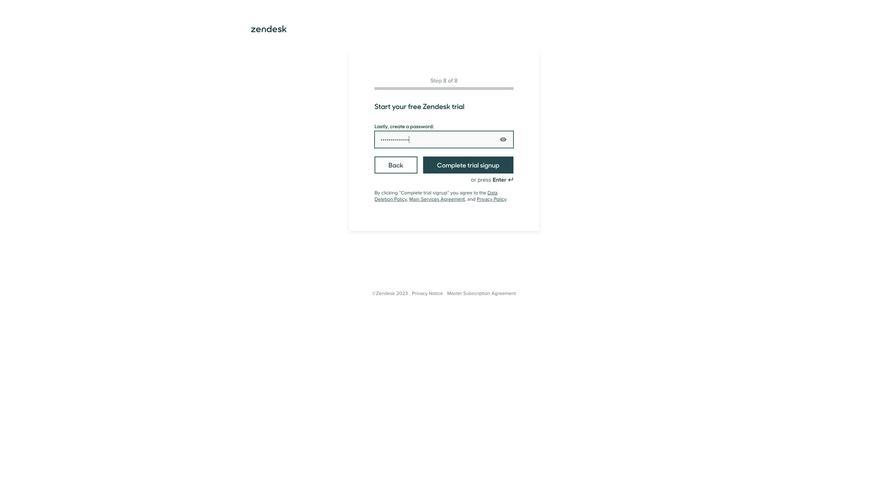 Task type: locate. For each thing, give the bounding box(es) containing it.
step
[[431, 77, 442, 84]]

0 vertical spatial agreement
[[441, 197, 465, 203]]

data deletion policy link
[[375, 190, 498, 203]]

0 horizontal spatial privacy
[[412, 291, 428, 297]]

complete
[[437, 161, 467, 170]]

1 horizontal spatial 8
[[455, 77, 458, 84]]

2 vertical spatial trial
[[424, 190, 432, 196]]

©zendesk 2023
[[373, 291, 408, 297]]

a
[[406, 123, 409, 130]]

privacy notice
[[412, 291, 443, 297]]

0 horizontal spatial policy
[[395, 197, 407, 203]]

deletion
[[375, 197, 393, 203]]

agreement
[[441, 197, 465, 203], [492, 291, 516, 297]]

privacy down the
[[477, 197, 493, 203]]

notice
[[429, 291, 443, 297]]

privacy left notice at the bottom left
[[412, 291, 428, 297]]

1 horizontal spatial agreement
[[492, 291, 516, 297]]

2 horizontal spatial trial
[[468, 161, 479, 170]]

0 vertical spatial privacy
[[477, 197, 493, 203]]

trial up or
[[468, 161, 479, 170]]

8
[[444, 77, 447, 84], [455, 77, 458, 84]]

to
[[474, 190, 478, 196]]

2 , from the left
[[465, 197, 467, 203]]

0 horizontal spatial 8
[[444, 77, 447, 84]]

privacy policy link
[[477, 197, 507, 203]]

by clicking "complete trial signup" you agree to the
[[375, 190, 488, 196]]

password:
[[410, 123, 434, 130]]

"complete
[[399, 190, 423, 196]]

signup"
[[433, 190, 450, 196]]

main services agreement link
[[409, 197, 465, 203]]

clicking
[[382, 190, 398, 196]]

agree
[[460, 190, 473, 196]]

1 horizontal spatial policy
[[494, 197, 507, 203]]

you
[[451, 190, 459, 196]]

master subscription agreement
[[448, 291, 516, 297]]

trial right zendesk
[[452, 101, 465, 111]]

1 horizontal spatial trial
[[452, 101, 465, 111]]

policy down data
[[494, 197, 507, 203]]

1 policy from the left
[[395, 197, 407, 203]]

trial
[[452, 101, 465, 111], [468, 161, 479, 170], [424, 190, 432, 196]]

data
[[488, 190, 498, 196]]

data deletion policy
[[375, 190, 498, 203]]

0 horizontal spatial agreement
[[441, 197, 465, 203]]

0 vertical spatial trial
[[452, 101, 465, 111]]

privacy
[[477, 197, 493, 203], [412, 291, 428, 297]]

1 horizontal spatial ,
[[465, 197, 467, 203]]

2 8 from the left
[[455, 77, 458, 84]]

1 vertical spatial privacy
[[412, 291, 428, 297]]

, left and
[[465, 197, 467, 203]]

policy
[[395, 197, 407, 203], [494, 197, 507, 203]]

, left main on the top of page
[[407, 197, 408, 203]]

lastly, create a password:
[[375, 123, 434, 130]]

back button
[[375, 157, 418, 174]]

1 vertical spatial trial
[[468, 161, 479, 170]]

0 horizontal spatial trial
[[424, 190, 432, 196]]

agreement right subscription
[[492, 291, 516, 297]]

,
[[407, 197, 408, 203], [465, 197, 467, 203]]

agreement down you
[[441, 197, 465, 203]]

lastly,
[[375, 123, 389, 130]]

8 right 'of'
[[455, 77, 458, 84]]

1 , from the left
[[407, 197, 408, 203]]

of
[[448, 77, 453, 84]]

0 horizontal spatial ,
[[407, 197, 408, 203]]

subscription
[[464, 291, 491, 297]]

enter
[[493, 177, 507, 184]]

8 left 'of'
[[444, 77, 447, 84]]

trial up services
[[424, 190, 432, 196]]

policy down "complete
[[395, 197, 407, 203]]

privacy notice link
[[412, 291, 443, 297]]



Task type: vqa. For each thing, say whether or not it's contained in the screenshot.
50-
no



Task type: describe. For each thing, give the bounding box(es) containing it.
create
[[390, 123, 405, 130]]

1 vertical spatial agreement
[[492, 291, 516, 297]]

zendesk
[[423, 101, 451, 111]]

start
[[375, 101, 391, 111]]

or press enter
[[471, 177, 507, 184]]

and
[[468, 197, 476, 203]]

zendesk image
[[251, 26, 287, 32]]

signup
[[481, 161, 500, 170]]

complete trial signup
[[437, 161, 500, 170]]

free
[[408, 101, 422, 111]]

enter image
[[508, 177, 514, 183]]

master subscription agreement link
[[448, 291, 516, 297]]

your
[[392, 101, 407, 111]]

2 policy from the left
[[494, 197, 507, 203]]

back
[[389, 161, 404, 170]]

or
[[471, 177, 477, 184]]

2023
[[397, 291, 408, 297]]

master
[[448, 291, 462, 297]]

main
[[409, 197, 420, 203]]

policy inside data deletion policy
[[395, 197, 407, 203]]

Lastly, create a password: password field
[[375, 131, 514, 148]]

trial inside button
[[468, 161, 479, 170]]

©zendesk
[[373, 291, 395, 297]]

the
[[480, 190, 487, 196]]

services
[[421, 197, 440, 203]]

by
[[375, 190, 380, 196]]

complete trial signup button
[[423, 157, 514, 174]]

press
[[478, 177, 492, 184]]

start your free zendesk trial
[[375, 101, 465, 111]]

1 horizontal spatial privacy
[[477, 197, 493, 203]]

1 8 from the left
[[444, 77, 447, 84]]

©zendesk 2023 link
[[373, 291, 408, 297]]

, main services agreement , and privacy policy .
[[407, 197, 508, 203]]

step 8 of 8
[[431, 77, 458, 84]]

.
[[507, 197, 508, 203]]



